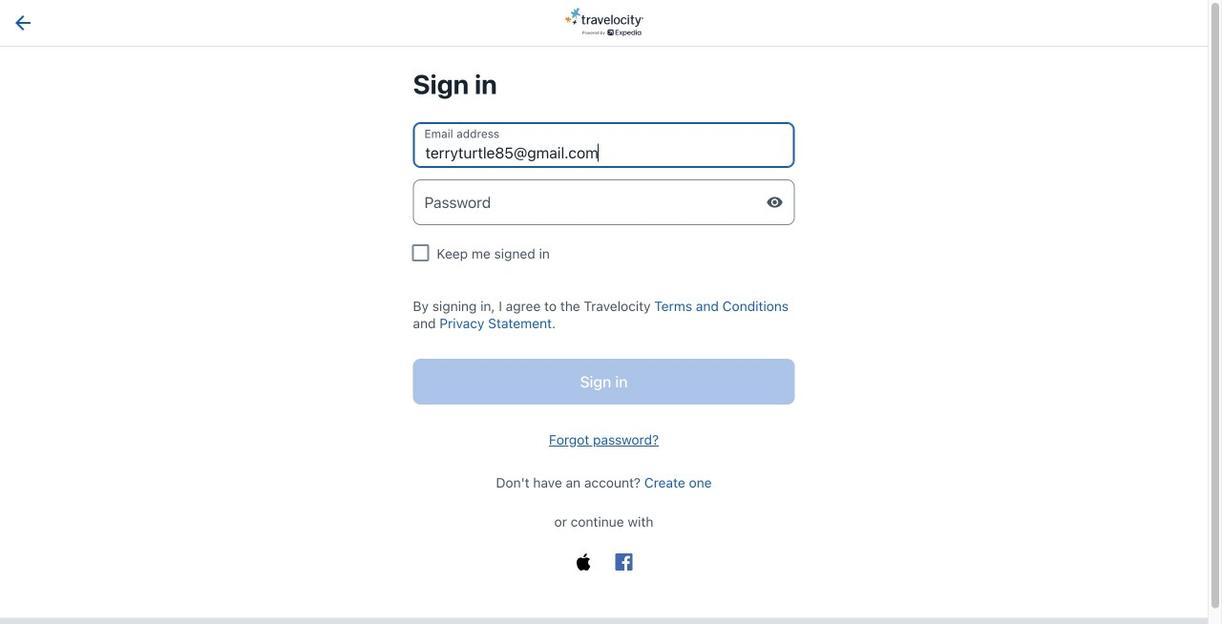 Task type: vqa. For each thing, say whether or not it's contained in the screenshot.
password field
yes



Task type: locate. For each thing, give the bounding box(es) containing it.
dialog
[[0, 618, 1208, 624]]

go back image
[[11, 11, 34, 34], [15, 15, 31, 31]]

travelocity image
[[565, 8, 643, 36]]

None password field
[[413, 180, 795, 225]]

None email field
[[413, 122, 795, 168]]

small image
[[766, 194, 783, 211]]

facebook image
[[615, 554, 633, 571]]



Task type: describe. For each thing, give the bounding box(es) containing it.
apple image
[[575, 554, 592, 571]]



